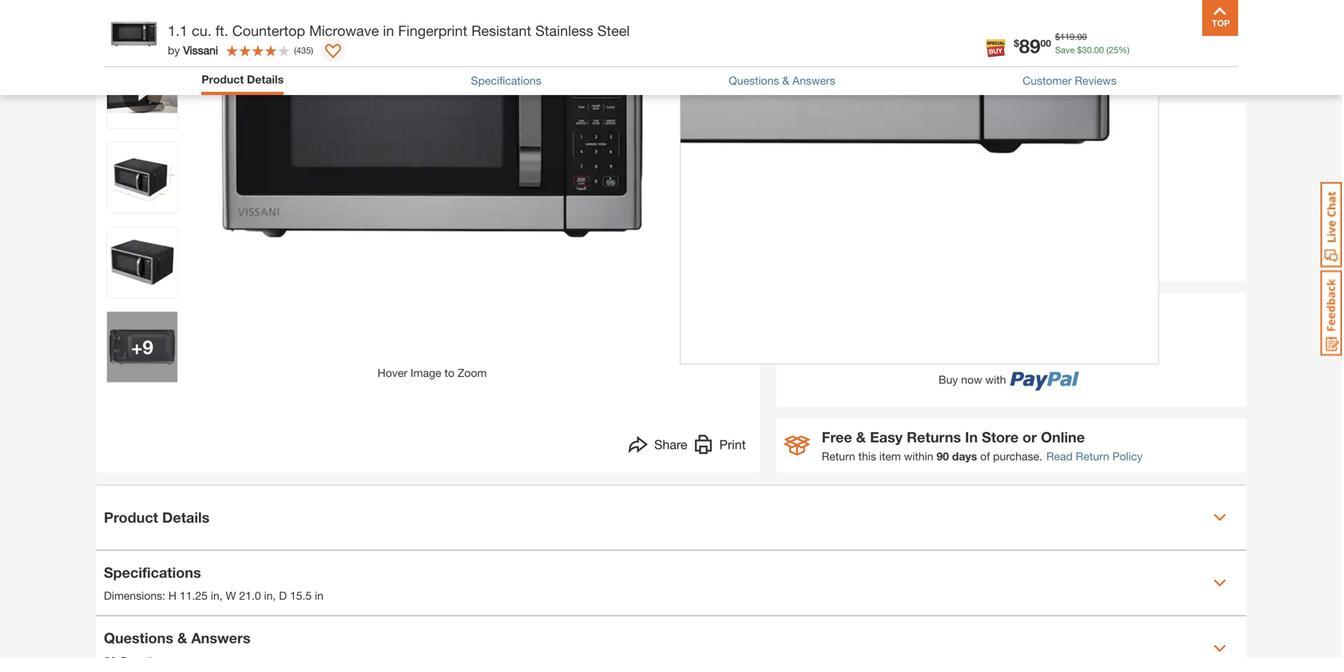 Task type: describe. For each thing, give the bounding box(es) containing it.
policy
[[1113, 450, 1143, 463]]

depot
[[910, 139, 945, 154]]

store
[[982, 429, 1019, 446]]

( 435 )
[[294, 45, 313, 55]]

hover image to zoom
[[378, 366, 487, 379]]

1 horizontal spatial questions
[[729, 74, 779, 87]]

customer reviews
[[1023, 74, 1117, 87]]

2 return from the left
[[1076, 450, 1110, 463]]

or
[[1023, 429, 1037, 446]]

0 horizontal spatial questions
[[104, 630, 173, 647]]

by inside protect this item select a home depot protection plan by allstate for:
[[1040, 139, 1054, 154]]

to
[[445, 366, 455, 379]]

1 horizontal spatial answers
[[793, 74, 836, 87]]

get
[[818, 54, 837, 67]]

2 , from the left
[[273, 589, 276, 602]]

ft.
[[216, 22, 228, 39]]

0 vertical spatial product details
[[202, 73, 284, 86]]

easy
[[870, 429, 903, 446]]

fingerprint resistant stainless steel vissani countertop microwaves vscmwe11s2w 10 a0.3 image
[[107, 227, 177, 298]]

schedule your delivery in checkout.
[[818, 54, 1040, 82]]

0 horizontal spatial product
[[104, 509, 158, 526]]

fingerprint
[[398, 22, 468, 39]]

of
[[981, 450, 990, 463]]

allstate
[[1057, 139, 1099, 154]]

read
[[1047, 450, 1073, 463]]

fingerprint resistant stainless steel vissani countertop microwaves vscmwe11s2w 10 e1.1 image
[[107, 0, 177, 43]]

share
[[654, 437, 688, 452]]

cu.
[[192, 22, 212, 39]]

home
[[873, 139, 907, 154]]

d
[[279, 589, 287, 602]]

in left d
[[264, 589, 273, 602]]

a
[[862, 139, 869, 154]]

print button
[[694, 435, 746, 459]]

protection
[[949, 139, 1008, 154]]

feedback link image
[[1321, 270, 1343, 356]]

your
[[1018, 54, 1040, 67]]

days
[[952, 450, 977, 463]]

15.5
[[290, 589, 312, 602]]

item
[[929, 111, 967, 132]]

tomorrow.
[[910, 54, 965, 67]]

specifications for specifications
[[471, 74, 542, 87]]

1 horizontal spatial .
[[1092, 45, 1095, 55]]

zoom
[[458, 366, 487, 379]]

1 horizontal spatial 00
[[1078, 32, 1087, 42]]

item
[[880, 450, 901, 463]]

2 ( from the left
[[294, 45, 296, 55]]

get it as soon as tomorrow.
[[818, 54, 965, 67]]

for:
[[1103, 139, 1122, 154]]

& inside free & easy returns in store or online return this item within 90 days of purchase. read return policy
[[856, 429, 866, 446]]

%)
[[1119, 45, 1130, 55]]

stainless
[[535, 22, 594, 39]]

specifications for specifications dimensions: h 11.25 in , w 21.0 in , d 15.5 in
[[104, 564, 201, 581]]

$ 89 00
[[1014, 34, 1052, 57]]

89
[[1020, 34, 1041, 57]]

buy now with
[[939, 373, 1006, 386]]

1.1
[[168, 22, 188, 39]]

h
[[169, 589, 177, 602]]

1 horizontal spatial questions & answers
[[729, 74, 836, 87]]

delivery
[[818, 69, 857, 82]]

119
[[1060, 32, 1075, 42]]

microwave
[[309, 22, 379, 39]]

soon
[[865, 54, 892, 67]]

2 horizontal spatial 00
[[1095, 45, 1104, 55]]

resistant
[[472, 22, 531, 39]]

dimensions:
[[104, 589, 165, 602]]

by vissani
[[168, 44, 218, 57]]

free
[[822, 429, 852, 446]]

0 horizontal spatial &
[[177, 630, 187, 647]]

1 as from the left
[[850, 54, 862, 67]]

0 vertical spatial product
[[202, 73, 244, 86]]

$ 119 . 00 save $ 30 . 00 ( 25 %)
[[1056, 32, 1130, 55]]

1 , from the left
[[220, 589, 223, 602]]

icon image
[[784, 436, 810, 456]]

2 as from the left
[[895, 54, 907, 67]]

0 horizontal spatial by
[[168, 44, 180, 57]]

in right 15.5
[[315, 589, 324, 602]]

image
[[411, 366, 442, 379]]

free & easy returns in store or online return this item within 90 days of purchase. read return policy
[[822, 429, 1143, 463]]

customer
[[1023, 74, 1072, 87]]

steel
[[598, 22, 630, 39]]

in left w
[[211, 589, 220, 602]]

11.25
[[180, 589, 208, 602]]



Task type: locate. For each thing, give the bounding box(es) containing it.
0 vertical spatial .
[[1075, 32, 1078, 42]]

it
[[840, 54, 847, 67]]

0 vertical spatial answers
[[793, 74, 836, 87]]

+
[[131, 335, 143, 358]]

2 horizontal spatial &
[[856, 429, 866, 446]]

print
[[720, 437, 746, 452]]

with
[[986, 373, 1006, 386]]

1 horizontal spatial product
[[202, 73, 244, 86]]

plan
[[1011, 139, 1036, 154]]

0 horizontal spatial details
[[162, 509, 210, 526]]

0 vertical spatial questions & answers
[[729, 74, 836, 87]]

returns
[[907, 429, 961, 446]]

purchase.
[[993, 450, 1043, 463]]

1 vertical spatial product
[[104, 509, 158, 526]]

customer reviews button
[[1023, 72, 1117, 89], [1023, 72, 1117, 89]]

1 ( from the left
[[1107, 45, 1109, 55]]

25
[[1109, 45, 1119, 55]]

1 vertical spatial details
[[162, 509, 210, 526]]

1 horizontal spatial specifications
[[471, 74, 542, 87]]

in inside schedule your delivery in checkout.
[[860, 69, 868, 82]]

return
[[822, 450, 856, 463], [1076, 450, 1110, 463]]

read return policy link
[[1047, 448, 1143, 465]]

435
[[296, 45, 311, 55]]

display image
[[325, 44, 341, 60]]

product down vissani at the top left of page
[[202, 73, 244, 86]]

product up dimensions:
[[104, 509, 158, 526]]

0 horizontal spatial answers
[[191, 630, 251, 647]]

within
[[904, 450, 934, 463]]

questions & answers down get
[[729, 74, 836, 87]]

1 horizontal spatial by
[[1040, 139, 1054, 154]]

0 vertical spatial by
[[168, 44, 180, 57]]

0 horizontal spatial as
[[850, 54, 862, 67]]

1 horizontal spatial ,
[[273, 589, 276, 602]]

1 vertical spatial product details
[[104, 509, 210, 526]]

return down free
[[822, 450, 856, 463]]

specifications down resistant
[[471, 74, 542, 87]]

1 vertical spatial .
[[1092, 45, 1095, 55]]

fingerprint resistant stainless steel vissani countertop microwaves vscmwe11s2w 10 40.2 image
[[107, 142, 177, 213]]

1 horizontal spatial details
[[247, 73, 284, 86]]

9
[[143, 335, 153, 358]]

questions & answers button
[[729, 72, 836, 89], [729, 72, 836, 89], [96, 617, 1247, 658]]

specifications inside specifications dimensions: h 11.25 in , w 21.0 in , d 15.5 in
[[104, 564, 201, 581]]

product details up h
[[104, 509, 210, 526]]

0 horizontal spatial return
[[822, 450, 856, 463]]

+ 9
[[131, 335, 153, 358]]

90
[[937, 450, 949, 463]]

00 right 30
[[1095, 45, 1104, 55]]

2 vertical spatial &
[[177, 630, 187, 647]]

$ right save
[[1077, 45, 1082, 55]]

(
[[1107, 45, 1109, 55], [294, 45, 296, 55]]

30
[[1082, 45, 1092, 55]]

0 vertical spatial specifications
[[471, 74, 542, 87]]

0 horizontal spatial $
[[1014, 38, 1020, 49]]

3 caret image from the top
[[1214, 642, 1227, 655]]

$ for 119
[[1056, 32, 1060, 42]]

00 inside $ 89 00
[[1041, 38, 1052, 49]]

questions
[[729, 74, 779, 87], [104, 630, 173, 647]]

1 horizontal spatial &
[[783, 74, 790, 87]]

1 vertical spatial answers
[[191, 630, 251, 647]]

2 vertical spatial caret image
[[1214, 642, 1227, 655]]

caret image for questions & answers
[[1214, 642, 1227, 655]]

1.1 cu. ft. countertop microwave in fingerprint resistant stainless steel
[[168, 22, 630, 39]]

reviews
[[1075, 74, 1117, 87]]

1 horizontal spatial return
[[1076, 450, 1110, 463]]

w
[[226, 589, 236, 602]]

0 horizontal spatial (
[[294, 45, 296, 55]]

$ up save
[[1056, 32, 1060, 42]]

0 horizontal spatial ,
[[220, 589, 223, 602]]

buy
[[939, 373, 958, 386]]

this
[[859, 450, 877, 463]]

& up this
[[856, 429, 866, 446]]

specifications up dimensions:
[[104, 564, 201, 581]]

1 vertical spatial &
[[856, 429, 866, 446]]

answers down w
[[191, 630, 251, 647]]

1 vertical spatial questions & answers
[[104, 630, 251, 647]]

1 horizontal spatial (
[[1107, 45, 1109, 55]]

, left w
[[220, 589, 223, 602]]

21.0
[[239, 589, 261, 602]]

return right read
[[1076, 450, 1110, 463]]

1 caret image from the top
[[1214, 511, 1227, 524]]

by
[[168, 44, 180, 57], [1040, 139, 1054, 154]]

0 horizontal spatial specifications
[[104, 564, 201, 581]]

by right plan at the right
[[1040, 139, 1054, 154]]

caret image
[[1214, 511, 1227, 524], [1214, 577, 1227, 590], [1214, 642, 1227, 655]]

& left delivery
[[783, 74, 790, 87]]

1 horizontal spatial $
[[1056, 32, 1060, 42]]

answers down get
[[793, 74, 836, 87]]

product details button
[[202, 71, 284, 91], [202, 71, 284, 88], [96, 486, 1247, 550]]

details down countertop on the top left of the page
[[247, 73, 284, 86]]

&
[[783, 74, 790, 87], [856, 429, 866, 446], [177, 630, 187, 647]]

questions & answers down h
[[104, 630, 251, 647]]

protect
[[823, 111, 884, 132]]

hover
[[378, 366, 408, 379]]

countertop
[[232, 22, 305, 39]]

$ up your
[[1014, 38, 1020, 49]]

as right the it
[[850, 54, 862, 67]]

details
[[247, 73, 284, 86], [162, 509, 210, 526]]

product image image
[[108, 8, 160, 60]]

hover image to zoom button
[[193, 0, 672, 381]]

product details
[[202, 73, 284, 86], [104, 509, 210, 526]]

0 vertical spatial details
[[247, 73, 284, 86]]

0 horizontal spatial .
[[1075, 32, 1078, 42]]

in left fingerprint
[[383, 22, 394, 39]]

in down soon
[[860, 69, 868, 82]]

1 vertical spatial by
[[1040, 139, 1054, 154]]

in
[[965, 429, 978, 446]]

& down '11.25'
[[177, 630, 187, 647]]

online
[[1041, 429, 1085, 446]]

live chat image
[[1321, 182, 1343, 268]]

protect this item select a home depot protection plan by allstate for:
[[823, 111, 1122, 154]]

.
[[1075, 32, 1078, 42], [1092, 45, 1095, 55]]

by down 1.1
[[168, 44, 180, 57]]

00 up 30
[[1078, 32, 1087, 42]]

)
[[311, 45, 313, 55]]

share button
[[629, 435, 688, 459]]

select
[[823, 139, 859, 154]]

2 caret image from the top
[[1214, 577, 1227, 590]]

product details down vissani at the top left of page
[[202, 73, 284, 86]]

this
[[889, 111, 924, 132]]

0 vertical spatial &
[[783, 74, 790, 87]]

caret image for specifications
[[1214, 577, 1227, 590]]

checkout.
[[871, 69, 921, 82]]

1 vertical spatial questions
[[104, 630, 173, 647]]

now
[[961, 373, 983, 386]]

( left %)
[[1107, 45, 1109, 55]]

1 return from the left
[[822, 450, 856, 463]]

( inside $ 119 . 00 save $ 30 . 00 ( 25 %)
[[1107, 45, 1109, 55]]

product
[[202, 73, 244, 86], [104, 509, 158, 526]]

, left d
[[273, 589, 276, 602]]

vissani
[[183, 44, 218, 57]]

00 left save
[[1041, 38, 1052, 49]]

save
[[1056, 45, 1075, 55]]

top button
[[1203, 0, 1239, 36]]

6317285314112 image
[[107, 58, 177, 128]]

as up checkout.
[[895, 54, 907, 67]]

1 vertical spatial caret image
[[1214, 577, 1227, 590]]

0 vertical spatial questions
[[729, 74, 779, 87]]

1 vertical spatial specifications
[[104, 564, 201, 581]]

0 horizontal spatial 00
[[1041, 38, 1052, 49]]

fingerprint resistant stainless steel vissani countertop microwaves vscmwe11s2w 10 66.4 image
[[107, 312, 177, 382]]

answers
[[793, 74, 836, 87], [191, 630, 251, 647]]

00
[[1078, 32, 1087, 42], [1041, 38, 1052, 49], [1095, 45, 1104, 55]]

None field
[[818, 301, 852, 335]]

$ inside $ 89 00
[[1014, 38, 1020, 49]]

buy now with button
[[898, 361, 1120, 391]]

1 horizontal spatial as
[[895, 54, 907, 67]]

schedule
[[968, 54, 1015, 67]]

questions & answers
[[729, 74, 836, 87], [104, 630, 251, 647]]

( left )
[[294, 45, 296, 55]]

0 horizontal spatial questions & answers
[[104, 630, 251, 647]]

details up specifications dimensions: h 11.25 in , w 21.0 in , d 15.5 in
[[162, 509, 210, 526]]

specifications
[[471, 74, 542, 87], [104, 564, 201, 581]]

$ for 89
[[1014, 38, 1020, 49]]

specifications button
[[471, 72, 542, 89], [471, 72, 542, 89]]

specifications dimensions: h 11.25 in , w 21.0 in , d 15.5 in
[[104, 564, 324, 602]]

0 vertical spatial caret image
[[1214, 511, 1227, 524]]

in
[[383, 22, 394, 39], [860, 69, 868, 82], [211, 589, 220, 602], [264, 589, 273, 602], [315, 589, 324, 602]]

2 horizontal spatial $
[[1077, 45, 1082, 55]]



Task type: vqa. For each thing, say whether or not it's contained in the screenshot.
00 in $ 89 00
yes



